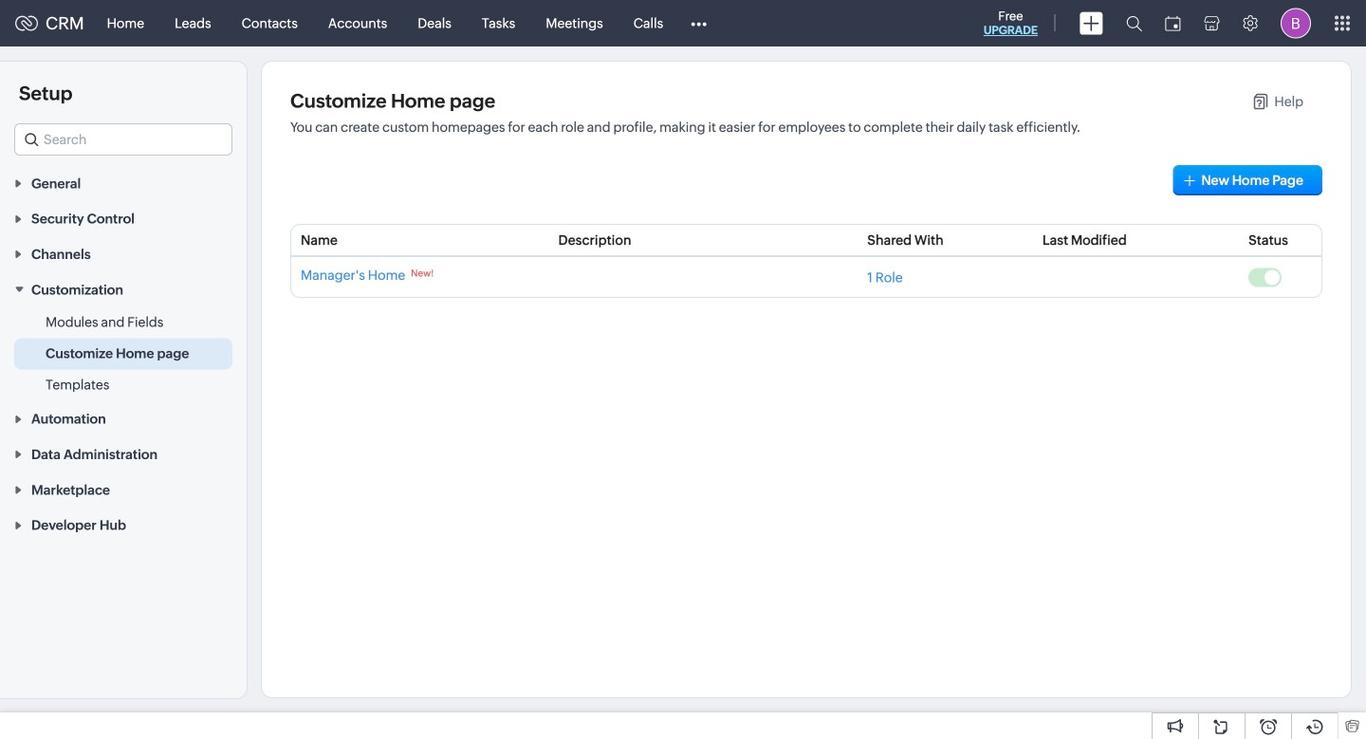 Task type: locate. For each thing, give the bounding box(es) containing it.
row
[[291, 225, 1322, 257]]

Other Modules field
[[679, 8, 719, 38]]

None field
[[14, 123, 232, 156]]

Search text field
[[15, 124, 232, 155]]

create menu element
[[1068, 0, 1115, 46]]

region
[[0, 307, 247, 401]]

create menu image
[[1080, 12, 1103, 35]]

search element
[[1115, 0, 1154, 46]]



Task type: vqa. For each thing, say whether or not it's contained in the screenshot.
fourth In
no



Task type: describe. For each thing, give the bounding box(es) containing it.
search image
[[1126, 15, 1142, 31]]

profile element
[[1269, 0, 1323, 46]]

profile image
[[1281, 8, 1311, 38]]

calendar image
[[1165, 16, 1181, 31]]

logo image
[[15, 16, 38, 31]]



